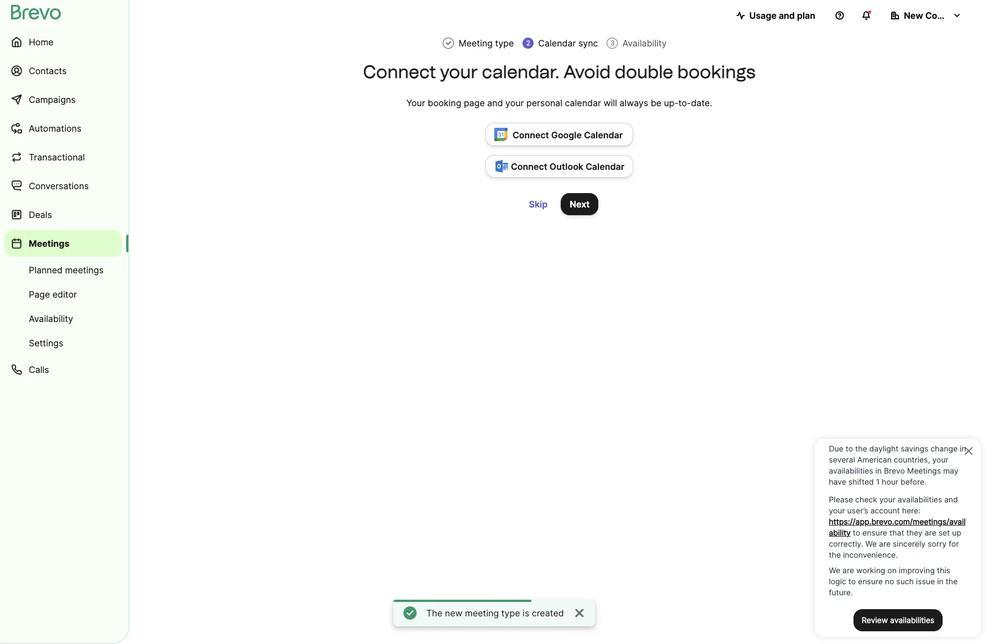 Task type: locate. For each thing, give the bounding box(es) containing it.
page
[[464, 97, 485, 109]]

page
[[29, 289, 50, 300]]

is
[[523, 608, 530, 619]]

2
[[526, 39, 530, 47]]

2 vertical spatial connect
[[511, 161, 548, 172]]

planned meetings
[[29, 265, 104, 276]]

3
[[611, 39, 615, 47]]

availability down 'page editor'
[[29, 313, 73, 324]]

calendar down will
[[584, 129, 623, 140]]

deals
[[29, 209, 52, 220]]

calendar right outlook
[[586, 161, 625, 172]]

calendar inside button
[[584, 129, 623, 140]]

meetings
[[65, 265, 104, 276]]

connect for connect outlook calendar
[[511, 161, 548, 172]]

1 vertical spatial your
[[506, 97, 524, 109]]

connect inside button
[[513, 129, 549, 140]]

calendar sync
[[538, 38, 598, 49]]

home
[[29, 37, 54, 48]]

type left 2
[[495, 38, 514, 49]]

contacts
[[29, 65, 67, 76]]

connect inside button
[[511, 161, 548, 172]]

settings link
[[4, 332, 122, 354]]

0 horizontal spatial and
[[487, 97, 503, 109]]

type
[[495, 38, 514, 49], [502, 608, 520, 619]]

0 vertical spatial your
[[440, 61, 478, 83]]

your
[[406, 97, 425, 109]]

0 vertical spatial connect
[[363, 61, 436, 83]]

1 vertical spatial calendar
[[584, 129, 623, 140]]

meetings
[[29, 238, 69, 249]]

your down check
[[440, 61, 478, 83]]

double
[[615, 61, 674, 83]]

connect your calendar. avoid double bookings
[[363, 61, 756, 83]]

skip button
[[520, 193, 557, 216]]

1 vertical spatial type
[[502, 608, 520, 619]]

always
[[620, 97, 648, 109]]

meetings link
[[4, 230, 122, 257]]

and right page
[[487, 97, 503, 109]]

1 horizontal spatial your
[[506, 97, 524, 109]]

connect up your
[[363, 61, 436, 83]]

calendar right 2
[[538, 38, 576, 49]]

plan
[[797, 10, 816, 21]]

your left personal
[[506, 97, 524, 109]]

campaigns
[[29, 94, 76, 105]]

notification timer progress bar
[[393, 600, 528, 602]]

check
[[445, 39, 452, 47]]

be
[[651, 97, 662, 109]]

personal
[[527, 97, 563, 109]]

your booking page and your personal calendar will always be up-to-date.
[[406, 97, 713, 109]]

usage and plan button
[[727, 4, 824, 27]]

connect outlook calendar button
[[486, 155, 633, 178]]

home link
[[4, 29, 122, 55]]

2 vertical spatial calendar
[[586, 161, 625, 172]]

new
[[445, 608, 463, 619]]

0 vertical spatial and
[[779, 10, 795, 21]]

connect down personal
[[513, 129, 549, 140]]

connect google calendar button
[[486, 123, 633, 146]]

deals link
[[4, 202, 122, 228]]

connect
[[363, 61, 436, 83], [513, 129, 549, 140], [511, 161, 548, 172]]

new
[[904, 10, 923, 21]]

connect left outlook
[[511, 161, 548, 172]]

new company button
[[882, 4, 971, 27]]

your
[[440, 61, 478, 83], [506, 97, 524, 109]]

and
[[779, 10, 795, 21], [487, 97, 503, 109]]

1 vertical spatial availability
[[29, 313, 73, 324]]

1 horizontal spatial and
[[779, 10, 795, 21]]

1 horizontal spatial availability
[[623, 38, 667, 49]]

the new meeting type is created
[[427, 608, 564, 619]]

0 horizontal spatial your
[[440, 61, 478, 83]]

1 vertical spatial connect
[[513, 129, 549, 140]]

created
[[532, 608, 564, 619]]

and left plan
[[779, 10, 795, 21]]

availability up double
[[623, 38, 667, 49]]

next button
[[561, 193, 599, 216]]

calendar inside button
[[586, 161, 625, 172]]

type left is on the bottom
[[502, 608, 520, 619]]

meeting
[[459, 38, 493, 49]]

planned
[[29, 265, 63, 276]]

calendar
[[538, 38, 576, 49], [584, 129, 623, 140], [586, 161, 625, 172]]

calendar
[[565, 97, 601, 109]]

availability
[[623, 38, 667, 49], [29, 313, 73, 324]]

page editor link
[[4, 284, 122, 306]]



Task type: vqa. For each thing, say whether or not it's contained in the screenshot.
THE AND inside the Contact attributes Manage the attributes of your contacts and transactions.
no



Task type: describe. For each thing, give the bounding box(es) containing it.
next
[[570, 199, 590, 210]]

conversations
[[29, 181, 89, 192]]

company
[[926, 10, 967, 21]]

connect for connect google calendar
[[513, 129, 549, 140]]

the
[[427, 608, 443, 619]]

to-
[[679, 97, 691, 109]]

no color image
[[445, 39, 452, 47]]

automations
[[29, 123, 82, 134]]

calendar for google
[[584, 129, 623, 140]]

0 vertical spatial type
[[495, 38, 514, 49]]

automations link
[[4, 115, 122, 142]]

meeting type
[[459, 38, 514, 49]]

conversations link
[[4, 173, 122, 199]]

connect google calendar
[[513, 129, 623, 140]]

calls
[[29, 364, 49, 375]]

planned meetings link
[[4, 259, 122, 281]]

connect outlook calendar
[[511, 161, 625, 172]]

transactional link
[[4, 144, 122, 171]]

outlook
[[550, 161, 584, 172]]

meeting
[[465, 608, 499, 619]]

campaigns link
[[4, 86, 122, 113]]

avoid
[[564, 61, 611, 83]]

0 vertical spatial availability
[[623, 38, 667, 49]]

0 horizontal spatial availability
[[29, 313, 73, 324]]

settings
[[29, 338, 63, 349]]

booking
[[428, 97, 462, 109]]

page editor
[[29, 289, 77, 300]]

1 vertical spatial and
[[487, 97, 503, 109]]

calendar.
[[482, 61, 560, 83]]

availability link
[[4, 308, 122, 330]]

0 vertical spatial calendar
[[538, 38, 576, 49]]

usage and plan
[[750, 10, 816, 21]]

calls link
[[4, 357, 122, 383]]

calendar for outlook
[[586, 161, 625, 172]]

contacts link
[[4, 58, 122, 84]]

will
[[604, 97, 617, 109]]

up-
[[664, 97, 679, 109]]

bookings
[[678, 61, 756, 83]]

connect for connect your calendar. avoid double bookings
[[363, 61, 436, 83]]

usage
[[750, 10, 777, 21]]

skip
[[529, 199, 548, 210]]

google
[[551, 129, 582, 140]]

date.
[[691, 97, 713, 109]]

transactional
[[29, 152, 85, 163]]

editor
[[52, 289, 77, 300]]

and inside button
[[779, 10, 795, 21]]

sync
[[579, 38, 598, 49]]

new company
[[904, 10, 967, 21]]



